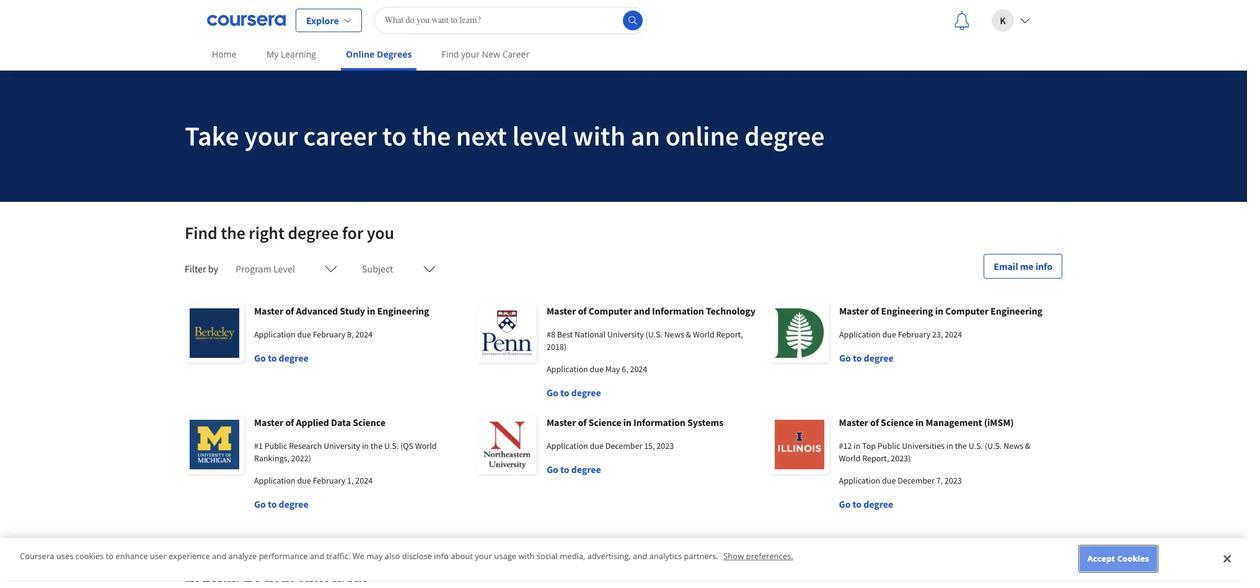 Task type: locate. For each thing, give the bounding box(es) containing it.
6,
[[622, 364, 629, 375]]

report, down technology
[[717, 329, 743, 340]]

1 vertical spatial your
[[245, 119, 298, 153]]

1 horizontal spatial report,
[[863, 453, 890, 464]]

2024 for application due february 1, 2024
[[356, 476, 373, 487]]

find left new
[[442, 48, 459, 60]]

accept cookies
[[1088, 554, 1150, 565]]

dartmouth college image
[[770, 304, 830, 363]]

0 horizontal spatial computer
[[589, 305, 632, 318]]

degree
[[745, 119, 825, 153], [288, 222, 339, 244], [279, 352, 309, 365], [864, 352, 894, 365], [572, 387, 601, 399], [572, 464, 601, 476], [279, 499, 309, 511], [864, 499, 894, 511]]

in right study
[[367, 305, 375, 318]]

master of science in management (imsm)
[[839, 417, 1014, 429]]

to
[[383, 119, 407, 153], [268, 352, 277, 365], [853, 352, 862, 365], [561, 387, 570, 399], [561, 464, 570, 476], [268, 499, 277, 511], [853, 499, 862, 511], [106, 552, 114, 563]]

application down 2018)
[[547, 364, 588, 375]]

of up application due february 23, 2024
[[871, 305, 880, 318]]

go right university of california, berkeley image
[[254, 352, 266, 365]]

you
[[367, 222, 394, 244]]

1 vertical spatial &
[[1026, 441, 1031, 452]]

program level
[[236, 263, 295, 275]]

february left 8,
[[313, 329, 346, 340]]

degrees
[[377, 48, 412, 60]]

world inside #12 in top public universities in the u.s. (u.s. news & world report, 2023)
[[839, 453, 861, 464]]

application down the rankings,
[[254, 476, 296, 487]]

of for master of science in information systems
[[578, 417, 587, 429]]

(u.s. inside #12 in top public universities in the u.s. (u.s. news & world report, 2023)
[[985, 441, 1002, 452]]

go right dartmouth college image
[[840, 352, 851, 365]]

northeastern university image
[[478, 415, 537, 475]]

find for find the right degree for you
[[185, 222, 217, 244]]

next
[[456, 119, 507, 153]]

1 horizontal spatial info
[[1036, 260, 1053, 273]]

find inside "link"
[[442, 48, 459, 60]]

master up best
[[547, 305, 576, 318]]

an
[[631, 119, 660, 153]]

2 vertical spatial your
[[475, 552, 492, 563]]

world down technology
[[693, 329, 715, 340]]

application due february 1, 2024
[[254, 476, 373, 487]]

email me info button
[[984, 254, 1063, 279]]

of up national on the left of the page
[[578, 305, 587, 318]]

What do you want to learn? text field
[[374, 7, 647, 34]]

top
[[863, 441, 876, 452]]

1 vertical spatial university
[[324, 441, 360, 452]]

may
[[367, 552, 383, 563]]

due for 7,
[[882, 476, 896, 487]]

also
[[385, 552, 400, 563]]

engineering down email me info button
[[991, 305, 1043, 318]]

0 horizontal spatial 2023
[[657, 441, 674, 452]]

online
[[666, 119, 739, 153]]

0 vertical spatial (u.s.
[[646, 329, 663, 340]]

go to degree down application due february 8, 2024
[[254, 352, 309, 365]]

information up '15,'
[[634, 417, 686, 429]]

go right northeastern university image
[[547, 464, 559, 476]]

u.s. down management
[[969, 441, 984, 452]]

2 horizontal spatial world
[[839, 453, 861, 464]]

#12
[[839, 441, 852, 452]]

engineering down subject popup button
[[377, 305, 429, 318]]

go to degree down application due february 1, 2024
[[254, 499, 309, 511]]

me
[[1021, 260, 1034, 273]]

2 science from the left
[[589, 417, 622, 429]]

public up 2023)
[[878, 441, 901, 452]]

december for 15,
[[606, 441, 643, 452]]

0 horizontal spatial science
[[353, 417, 386, 429]]

science right data
[[353, 417, 386, 429]]

2 public from the left
[[878, 441, 901, 452]]

1 horizontal spatial &
[[1026, 441, 1031, 452]]

news inside #12 in top public universities in the u.s. (u.s. news & world report, 2023)
[[1004, 441, 1024, 452]]

1 horizontal spatial public
[[878, 441, 901, 452]]

due down 2023)
[[882, 476, 896, 487]]

and left analyze
[[212, 552, 227, 563]]

email
[[994, 260, 1019, 273]]

1 vertical spatial information
[[634, 417, 686, 429]]

of for master of advanced study in engineering
[[285, 305, 294, 318]]

2022)
[[291, 453, 311, 464]]

due
[[297, 329, 311, 340], [883, 329, 897, 340], [590, 364, 604, 375], [590, 441, 604, 452], [297, 476, 311, 487], [882, 476, 896, 487]]

we
[[353, 552, 365, 563]]

your inside privacy alert dialog
[[475, 552, 492, 563]]

find
[[442, 48, 459, 60], [185, 222, 217, 244]]

february left "23,"
[[898, 329, 931, 340]]

science up application due december 15, 2023
[[589, 417, 622, 429]]

news down (imsm)
[[1004, 441, 1024, 452]]

1 vertical spatial with
[[519, 552, 535, 563]]

0 vertical spatial with
[[573, 119, 626, 153]]

1 u.s. from the left
[[384, 441, 399, 452]]

the left right
[[221, 222, 245, 244]]

2024
[[356, 329, 373, 340], [945, 329, 963, 340], [630, 364, 648, 375], [356, 476, 373, 487]]

world right the (qs
[[415, 441, 437, 452]]

1 vertical spatial december
[[898, 476, 935, 487]]

due for 8,
[[297, 329, 311, 340]]

world down #12
[[839, 453, 861, 464]]

your
[[461, 48, 480, 60], [245, 119, 298, 153], [475, 552, 492, 563]]

university inside #1 public research university in the u.s. (qs world rankings, 2022)
[[324, 441, 360, 452]]

2 horizontal spatial science
[[881, 417, 914, 429]]

1 vertical spatial news
[[1004, 441, 1024, 452]]

to down the rankings,
[[268, 499, 277, 511]]

february for engineering
[[898, 329, 931, 340]]

0 horizontal spatial report,
[[717, 329, 743, 340]]

1 horizontal spatial engineering
[[882, 305, 934, 318]]

application down top
[[839, 476, 881, 487]]

find the right degree for you
[[185, 222, 394, 244]]

report, inside the #8 best national university (u.s. news & world report, 2018)
[[717, 329, 743, 340]]

news
[[665, 329, 685, 340], [1004, 441, 1024, 452]]

in
[[367, 305, 375, 318], [936, 305, 944, 318], [624, 417, 632, 429], [916, 417, 924, 429], [362, 441, 369, 452], [854, 441, 861, 452], [947, 441, 954, 452]]

master up application due december 15, 2023
[[547, 417, 576, 429]]

with inside privacy alert dialog
[[519, 552, 535, 563]]

1 horizontal spatial news
[[1004, 441, 1024, 452]]

& inside the #8 best national university (u.s. news & world report, 2018)
[[686, 329, 692, 340]]

1 vertical spatial world
[[415, 441, 437, 452]]

master down program level
[[254, 305, 284, 318]]

and left the analytics
[[633, 552, 648, 563]]

1 horizontal spatial u.s.
[[969, 441, 984, 452]]

0 vertical spatial information
[[652, 305, 704, 318]]

due for 15,
[[590, 441, 604, 452]]

of up top
[[871, 417, 879, 429]]

my learning
[[266, 48, 316, 60]]

information
[[652, 305, 704, 318], [634, 417, 686, 429]]

master of engineering in computer engineering
[[840, 305, 1043, 318]]

1 horizontal spatial with
[[573, 119, 626, 153]]

preferences.
[[746, 552, 794, 563]]

1 horizontal spatial science
[[589, 417, 622, 429]]

1 horizontal spatial world
[[693, 329, 715, 340]]

1 horizontal spatial (u.s.
[[985, 441, 1002, 452]]

(u.s.
[[646, 329, 663, 340], [985, 441, 1002, 452]]

1 vertical spatial (u.s.
[[985, 441, 1002, 452]]

the down management
[[955, 441, 967, 452]]

in right #12
[[854, 441, 861, 452]]

k
[[1000, 14, 1006, 26]]

in up "23,"
[[936, 305, 944, 318]]

experience
[[169, 552, 210, 563]]

0 vertical spatial university
[[608, 329, 644, 340]]

1 vertical spatial 2023
[[945, 476, 962, 487]]

2 vertical spatial world
[[839, 453, 861, 464]]

0 horizontal spatial (u.s.
[[646, 329, 663, 340]]

university of illinois at urbana-champaign image
[[770, 415, 829, 475]]

1 vertical spatial find
[[185, 222, 217, 244]]

2024 right "23,"
[[945, 329, 963, 340]]

of left applied
[[285, 417, 294, 429]]

0 horizontal spatial news
[[665, 329, 685, 340]]

0 vertical spatial december
[[606, 441, 643, 452]]

1,
[[347, 476, 354, 487]]

science up universities
[[881, 417, 914, 429]]

0 vertical spatial info
[[1036, 260, 1053, 273]]

0 vertical spatial find
[[442, 48, 459, 60]]

december left '15,'
[[606, 441, 643, 452]]

privacy alert dialog
[[0, 539, 1248, 583]]

2023)
[[891, 453, 911, 464]]

1 public from the left
[[265, 441, 287, 452]]

& inside #12 in top public universities in the u.s. (u.s. news & world report, 2023)
[[1026, 441, 1031, 452]]

in inside #1 public research university in the u.s. (qs world rankings, 2022)
[[362, 441, 369, 452]]

master up "#1"
[[254, 417, 284, 429]]

0 vertical spatial your
[[461, 48, 480, 60]]

with left an
[[573, 119, 626, 153]]

due down advanced
[[297, 329, 311, 340]]

news down master of computer and information technology
[[665, 329, 685, 340]]

news inside the #8 best national university (u.s. news & world report, 2018)
[[665, 329, 685, 340]]

0 horizontal spatial with
[[519, 552, 535, 563]]

public
[[265, 441, 287, 452], [878, 441, 901, 452]]

u.s.
[[384, 441, 399, 452], [969, 441, 984, 452]]

december left 7,
[[898, 476, 935, 487]]

1 vertical spatial report,
[[863, 453, 890, 464]]

to right cookies
[[106, 552, 114, 563]]

master up application due february 23, 2024
[[840, 305, 869, 318]]

1 horizontal spatial find
[[442, 48, 459, 60]]

master
[[254, 305, 284, 318], [547, 305, 576, 318], [840, 305, 869, 318], [254, 417, 284, 429], [547, 417, 576, 429], [839, 417, 869, 429]]

university inside the #8 best national university (u.s. news & world report, 2018)
[[608, 329, 644, 340]]

0 horizontal spatial &
[[686, 329, 692, 340]]

february
[[313, 329, 346, 340], [898, 329, 931, 340], [313, 476, 346, 487]]

university down data
[[324, 441, 360, 452]]

0 vertical spatial news
[[665, 329, 685, 340]]

1 horizontal spatial university
[[608, 329, 644, 340]]

0 horizontal spatial university
[[324, 441, 360, 452]]

0 horizontal spatial find
[[185, 222, 217, 244]]

application due december 7, 2023
[[839, 476, 962, 487]]

2 u.s. from the left
[[969, 441, 984, 452]]

&
[[686, 329, 692, 340], [1026, 441, 1031, 452]]

0 vertical spatial world
[[693, 329, 715, 340]]

show preferences. link
[[724, 552, 794, 563]]

the left "next"
[[412, 119, 451, 153]]

2024 right 1, on the bottom of the page
[[356, 476, 373, 487]]

in up application due december 15, 2023
[[624, 417, 632, 429]]

career
[[303, 119, 377, 153]]

2023 right 7,
[[945, 476, 962, 487]]

go to degree down 'application due may 6, 2024'
[[547, 387, 601, 399]]

due down 2022)
[[297, 476, 311, 487]]

with left 'social'
[[519, 552, 535, 563]]

8,
[[347, 329, 354, 340]]

report, down top
[[863, 453, 890, 464]]

0 vertical spatial &
[[686, 329, 692, 340]]

your right about
[[475, 552, 492, 563]]

your right take at top left
[[245, 119, 298, 153]]

0 horizontal spatial u.s.
[[384, 441, 399, 452]]

university up 6,
[[608, 329, 644, 340]]

of left advanced
[[285, 305, 294, 318]]

your left new
[[461, 48, 480, 60]]

info left about
[[434, 552, 449, 563]]

science for master of science in information systems
[[589, 417, 622, 429]]

career
[[503, 48, 530, 60]]

1 vertical spatial info
[[434, 552, 449, 563]]

public up the rankings,
[[265, 441, 287, 452]]

the
[[412, 119, 451, 153], [221, 222, 245, 244], [371, 441, 383, 452], [955, 441, 967, 452]]

due for 1,
[[297, 476, 311, 487]]

application right university of california, berkeley image
[[254, 329, 296, 340]]

1 horizontal spatial 2023
[[945, 476, 962, 487]]

2023 right '15,'
[[657, 441, 674, 452]]

0 horizontal spatial public
[[265, 441, 287, 452]]

in left the (qs
[[362, 441, 369, 452]]

2024 right 6,
[[630, 364, 648, 375]]

None search field
[[374, 7, 647, 34]]

go to degree
[[254, 352, 309, 365], [840, 352, 894, 365], [547, 387, 601, 399], [547, 464, 601, 476], [254, 499, 309, 511], [839, 499, 894, 511]]

university of pennsylvania image
[[478, 304, 537, 363]]

2024 right 8,
[[356, 329, 373, 340]]

0 horizontal spatial info
[[434, 552, 449, 563]]

find your new career
[[442, 48, 530, 60]]

7,
[[937, 476, 943, 487]]

partners.
[[684, 552, 719, 563]]

0 horizontal spatial december
[[606, 441, 643, 452]]

go down #12
[[839, 499, 851, 511]]

1 horizontal spatial december
[[898, 476, 935, 487]]

(u.s. down (imsm)
[[985, 441, 1002, 452]]

your inside "link"
[[461, 48, 480, 60]]

accept cookies button
[[1080, 547, 1158, 573]]

enhance
[[116, 552, 148, 563]]

due left "23,"
[[883, 329, 897, 340]]

my
[[266, 48, 279, 60]]

0 horizontal spatial world
[[415, 441, 437, 452]]

the left the (qs
[[371, 441, 383, 452]]

#8
[[547, 329, 556, 340]]

0 vertical spatial 2023
[[657, 441, 674, 452]]

info
[[1036, 260, 1053, 273], [434, 552, 449, 563]]

information up the #8 best national university (u.s. news & world report, 2018)
[[652, 305, 704, 318]]

engineering up application due february 23, 2024
[[882, 305, 934, 318]]

computer
[[589, 305, 632, 318], [946, 305, 989, 318]]

2 horizontal spatial engineering
[[991, 305, 1043, 318]]

master up #12
[[839, 417, 869, 429]]

due left may
[[590, 364, 604, 375]]

u.s. left the (qs
[[384, 441, 399, 452]]

engineering for study
[[377, 305, 429, 318]]

1 engineering from the left
[[377, 305, 429, 318]]

0 vertical spatial report,
[[717, 329, 743, 340]]

explore
[[306, 14, 339, 26]]

disclose
[[402, 552, 432, 563]]

national
[[575, 329, 606, 340]]

3 engineering from the left
[[991, 305, 1043, 318]]

0 horizontal spatial engineering
[[377, 305, 429, 318]]

application right dartmouth college image
[[840, 329, 881, 340]]

1 computer from the left
[[589, 305, 632, 318]]

3 science from the left
[[881, 417, 914, 429]]

new
[[482, 48, 500, 60]]

university for and
[[608, 329, 644, 340]]

1 horizontal spatial computer
[[946, 305, 989, 318]]

university of michigan image
[[185, 415, 244, 475]]

info right me at the right top of page
[[1036, 260, 1053, 273]]

master for master of engineering in computer engineering
[[840, 305, 869, 318]]

application right northeastern university image
[[547, 441, 588, 452]]

university of california, berkeley image
[[185, 304, 244, 363]]

due down master of science in information systems
[[590, 441, 604, 452]]

(u.s. down master of computer and information technology
[[646, 329, 663, 340]]



Task type: describe. For each thing, give the bounding box(es) containing it.
to down application due december 15, 2023
[[561, 464, 570, 476]]

university for data
[[324, 441, 360, 452]]

go down 2018)
[[547, 387, 559, 399]]

info inside email me info button
[[1036, 260, 1053, 273]]

advanced
[[296, 305, 338, 318]]

your for find
[[461, 48, 480, 60]]

public inside #12 in top public universities in the u.s. (u.s. news & world report, 2023)
[[878, 441, 901, 452]]

email me info
[[994, 260, 1053, 273]]

online
[[346, 48, 375, 60]]

explore button
[[296, 8, 362, 32]]

find for find your new career
[[442, 48, 459, 60]]

online degrees link
[[341, 40, 417, 71]]

#1
[[254, 441, 263, 452]]

february left 1, on the bottom of the page
[[313, 476, 346, 487]]

program level button
[[228, 254, 345, 284]]

traffic.
[[326, 552, 351, 563]]

to down application due february 23, 2024
[[853, 352, 862, 365]]

application for application due december 7, 2023
[[839, 476, 881, 487]]

subject
[[362, 263, 393, 275]]

and up the #8 best national university (u.s. news & world report, 2018)
[[634, 305, 650, 318]]

rankings,
[[254, 453, 290, 464]]

report, inside #12 in top public universities in the u.s. (u.s. news & world report, 2023)
[[863, 453, 890, 464]]

#1 public research university in the u.s. (qs world rankings, 2022)
[[254, 441, 437, 464]]

application for application due may 6, 2024
[[547, 364, 588, 375]]

user
[[150, 552, 167, 563]]

to down application due december 7, 2023
[[853, 499, 862, 511]]

in down management
[[947, 441, 954, 452]]

due for 23,
[[883, 329, 897, 340]]

coursera uses cookies to enhance user experience and analyze performance and traffic. we may also disclose info about your usage with social media, advertising, and analytics partners. show preferences.
[[20, 552, 794, 563]]

december for 7,
[[898, 476, 935, 487]]

research
[[289, 441, 322, 452]]

applied
[[296, 417, 329, 429]]

of for master of engineering in computer engineering
[[871, 305, 880, 318]]

about
[[451, 552, 473, 563]]

universities
[[903, 441, 945, 452]]

master for master of applied data science
[[254, 417, 284, 429]]

find your new career link
[[437, 40, 535, 68]]

home link
[[207, 40, 242, 68]]

application due december 15, 2023
[[547, 441, 674, 452]]

data
[[331, 417, 351, 429]]

master for master of science in information systems
[[547, 417, 576, 429]]

engineering for in
[[991, 305, 1043, 318]]

2024 for application due february 23, 2024
[[945, 329, 963, 340]]

application for application due february 1, 2024
[[254, 476, 296, 487]]

master of applied data science
[[254, 417, 386, 429]]

study
[[340, 305, 365, 318]]

application due february 8, 2024
[[254, 329, 373, 340]]

2024 for application due may 6, 2024
[[630, 364, 648, 375]]

go down the rankings,
[[254, 499, 266, 511]]

in up universities
[[916, 417, 924, 429]]

for
[[342, 222, 364, 244]]

2018)
[[547, 342, 567, 353]]

(qs
[[401, 441, 414, 452]]

15,
[[644, 441, 655, 452]]

to down 'application due may 6, 2024'
[[561, 387, 570, 399]]

#8 best national university (u.s. news & world report, 2018)
[[547, 329, 743, 353]]

information for technology
[[652, 305, 704, 318]]

23,
[[933, 329, 944, 340]]

subject button
[[355, 254, 443, 284]]

master for master of science in management (imsm)
[[839, 417, 869, 429]]

cookies
[[1118, 554, 1150, 565]]

social
[[537, 552, 558, 563]]

go to degree down application due february 23, 2024
[[840, 352, 894, 365]]

accept
[[1088, 554, 1116, 565]]

1 science from the left
[[353, 417, 386, 429]]

the inside #12 in top public universities in the u.s. (u.s. news & world report, 2023)
[[955, 441, 967, 452]]

february for advanced
[[313, 329, 346, 340]]

master of advanced study in engineering
[[254, 305, 429, 318]]

application due february 23, 2024
[[840, 329, 963, 340]]

take
[[185, 119, 239, 153]]

2 computer from the left
[[946, 305, 989, 318]]

world inside the #8 best national university (u.s. news & world report, 2018)
[[693, 329, 715, 340]]

to right career
[[383, 119, 407, 153]]

info inside privacy alert dialog
[[434, 552, 449, 563]]

and left traffic.
[[310, 552, 324, 563]]

advertising,
[[588, 552, 631, 563]]

go to degree down application due december 15, 2023
[[547, 464, 601, 476]]

cookies
[[76, 552, 104, 563]]

to down application due february 8, 2024
[[268, 352, 277, 365]]

information for systems
[[634, 417, 686, 429]]

systems
[[688, 417, 724, 429]]

coursera
[[20, 552, 54, 563]]

application due may 6, 2024
[[547, 364, 648, 375]]

media,
[[560, 552, 586, 563]]

uses
[[56, 552, 73, 563]]

to inside privacy alert dialog
[[106, 552, 114, 563]]

u.s. inside #12 in top public universities in the u.s. (u.s. news & world report, 2023)
[[969, 441, 984, 452]]

2023 for application due december 7, 2023
[[945, 476, 962, 487]]

home
[[212, 48, 237, 60]]

2 engineering from the left
[[882, 305, 934, 318]]

show
[[724, 552, 744, 563]]

due for 6,
[[590, 364, 604, 375]]

online degrees
[[346, 48, 412, 60]]

u.s. inside #1 public research university in the u.s. (qs world rankings, 2022)
[[384, 441, 399, 452]]

management
[[926, 417, 983, 429]]

technology
[[706, 305, 756, 318]]

2023 for application due december 15, 2023
[[657, 441, 674, 452]]

world inside #1 public research university in the u.s. (qs world rankings, 2022)
[[415, 441, 437, 452]]

filter by
[[185, 263, 218, 275]]

of for master of science in management (imsm)
[[871, 417, 879, 429]]

application for application due december 15, 2023
[[547, 441, 588, 452]]

performance
[[259, 552, 308, 563]]

take your career to the next level with an online degree
[[185, 119, 825, 153]]

go to degree down application due december 7, 2023
[[839, 499, 894, 511]]

public inside #1 public research university in the u.s. (qs world rankings, 2022)
[[265, 441, 287, 452]]

master for master of computer and information technology
[[547, 305, 576, 318]]

right
[[249, 222, 285, 244]]

master of science in information systems
[[547, 417, 724, 429]]

by
[[208, 263, 218, 275]]

learning
[[281, 48, 316, 60]]

(imsm)
[[985, 417, 1014, 429]]

application for application due february 8, 2024
[[254, 329, 296, 340]]

analytics
[[650, 552, 682, 563]]

of for master of computer and information technology
[[578, 305, 587, 318]]

level
[[273, 263, 295, 275]]

best
[[557, 329, 573, 340]]

master of computer and information technology
[[547, 305, 756, 318]]

filter
[[185, 263, 206, 275]]

#12 in top public universities in the u.s. (u.s. news & world report, 2023)
[[839, 441, 1031, 464]]

usage
[[494, 552, 517, 563]]

2024 for application due february 8, 2024
[[356, 329, 373, 340]]

my learning link
[[261, 40, 321, 68]]

your for take
[[245, 119, 298, 153]]

of for master of applied data science
[[285, 417, 294, 429]]

analyze
[[229, 552, 257, 563]]

level
[[513, 119, 568, 153]]

coursera image
[[207, 10, 286, 30]]

master for master of advanced study in engineering
[[254, 305, 284, 318]]

science for master of science in management (imsm)
[[881, 417, 914, 429]]

the inside #1 public research university in the u.s. (qs world rankings, 2022)
[[371, 441, 383, 452]]

program
[[236, 263, 271, 275]]

k button
[[982, 0, 1041, 40]]

application for application due february 23, 2024
[[840, 329, 881, 340]]

(u.s. inside the #8 best national university (u.s. news & world report, 2018)
[[646, 329, 663, 340]]



Task type: vqa. For each thing, say whether or not it's contained in the screenshot.


